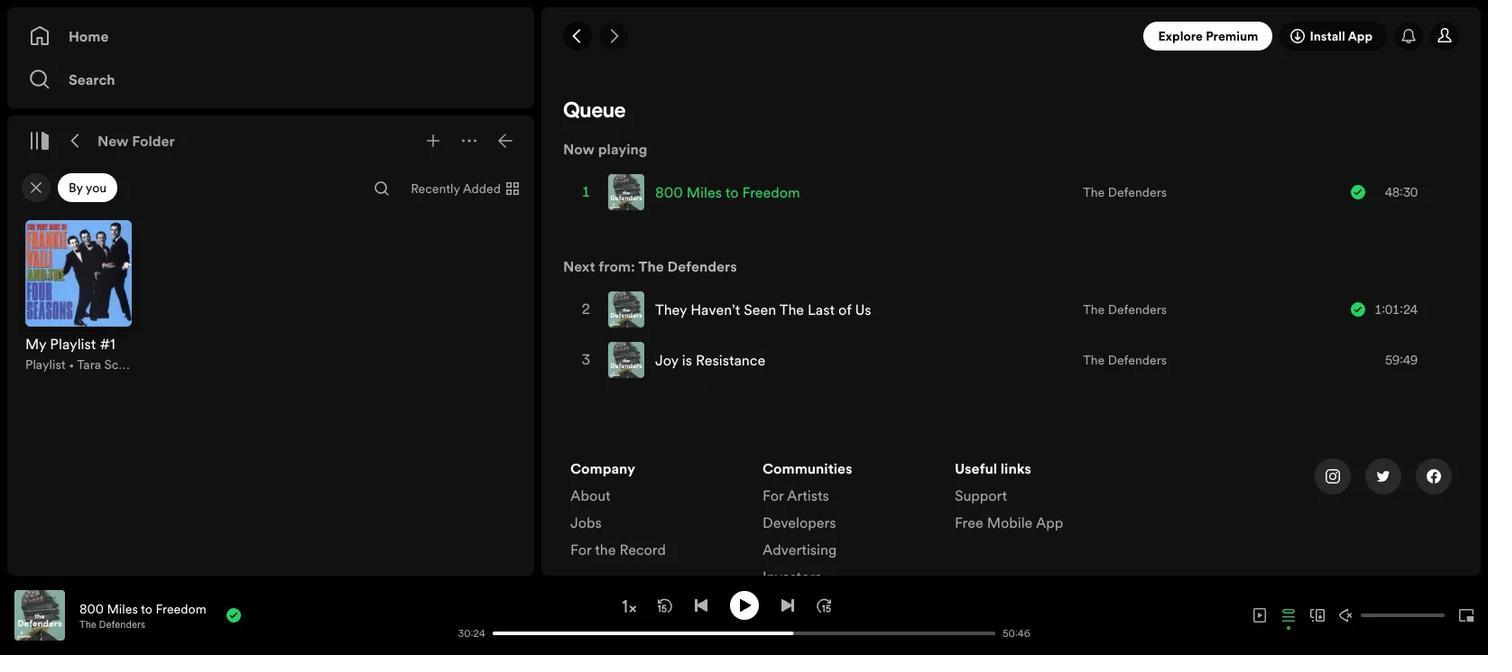 Task type: locate. For each thing, give the bounding box(es) containing it.
to
[[726, 182, 739, 202], [141, 600, 153, 618]]

change speed image
[[620, 598, 638, 616]]

us
[[855, 300, 872, 320]]

playlist •
[[25, 356, 77, 374]]

0 vertical spatial 800
[[655, 182, 683, 202]]

support
[[955, 486, 1007, 506]]

miles
[[687, 182, 722, 202], [107, 600, 138, 618]]

app inside useful links support free mobile app
[[1036, 513, 1064, 533]]

now
[[563, 139, 595, 159]]

0 horizontal spatial app
[[1036, 513, 1064, 533]]

explore premium button
[[1144, 22, 1273, 51]]

communities for artists developers advertising investors
[[763, 459, 853, 587]]

now playing
[[563, 139, 648, 159]]

0 horizontal spatial list
[[571, 459, 741, 567]]

added
[[463, 180, 501, 198]]

0 horizontal spatial to
[[141, 600, 153, 618]]

new folder button
[[94, 126, 179, 155]]

play image
[[737, 598, 752, 613]]

they haven't seen the last of us cell
[[608, 285, 879, 334]]

resistance
[[696, 350, 766, 370]]

None search field
[[368, 174, 396, 203]]

the
[[595, 540, 616, 560]]

the defenders
[[1084, 183, 1167, 201], [1084, 301, 1167, 319], [1084, 351, 1167, 369]]

joy is resistance
[[655, 350, 766, 370]]

1:01:24 cell
[[1351, 285, 1444, 334]]

install app link
[[1280, 22, 1388, 51]]

1 vertical spatial to
[[141, 600, 153, 618]]

now playing: 800 miles to freedom by the defenders footer
[[14, 590, 449, 641]]

facebook image
[[1427, 469, 1442, 484]]

freedom
[[743, 182, 800, 202], [156, 600, 206, 618]]

0 vertical spatial freedom
[[743, 182, 800, 202]]

0 horizontal spatial 800
[[79, 600, 104, 618]]

group containing playlist
[[14, 209, 143, 385]]

the defenders for the
[[1084, 301, 1167, 319]]

jobs link
[[571, 513, 602, 540]]

for inside "communities for artists developers advertising investors"
[[763, 486, 784, 506]]

useful
[[955, 459, 998, 478]]

from:
[[599, 256, 635, 276]]

premium
[[1206, 27, 1259, 45]]

1 horizontal spatial list
[[763, 459, 933, 614]]

48:30 cell
[[1351, 168, 1444, 217]]

1 horizontal spatial freedom
[[743, 182, 800, 202]]

for left the artists
[[763, 486, 784, 506]]

1 vertical spatial app
[[1036, 513, 1064, 533]]

group
[[14, 209, 143, 385]]

seen
[[744, 300, 777, 320]]

1 the defenders from the top
[[1084, 183, 1167, 201]]

By you checkbox
[[58, 173, 117, 202]]

record
[[620, 540, 666, 560]]

twitter image
[[1377, 469, 1391, 484]]

1:01:24
[[1375, 301, 1418, 319]]

1 horizontal spatial app
[[1348, 27, 1373, 45]]

the defenders link for they haven't seen the last of us
[[1084, 301, 1167, 319]]

1 horizontal spatial 800
[[655, 182, 683, 202]]

freedom inside 800 miles to freedom the defenders
[[156, 600, 206, 618]]

0 horizontal spatial for
[[571, 540, 592, 560]]

links
[[1001, 459, 1032, 478]]

800 inside 800 miles to freedom the defenders
[[79, 600, 104, 618]]

you
[[86, 179, 107, 197]]

2 horizontal spatial list
[[955, 459, 1126, 540]]

developers
[[763, 513, 837, 533]]

the defenders link for joy is resistance
[[1084, 351, 1167, 369]]

800 inside cell
[[655, 182, 683, 202]]

1 vertical spatial the defenders
[[1084, 301, 1167, 319]]

they haven't seen the last of us
[[655, 300, 872, 320]]

list containing communities
[[763, 459, 933, 614]]

what's new image
[[1402, 29, 1416, 43]]

0 horizontal spatial freedom
[[156, 600, 206, 618]]

freedom inside cell
[[743, 182, 800, 202]]

defenders inside 800 miles to freedom the defenders
[[99, 618, 145, 631]]

800 up next from: the defenders
[[655, 182, 683, 202]]

the defenders link
[[1084, 183, 1167, 201], [639, 256, 737, 276], [1084, 301, 1167, 319], [1084, 351, 1167, 369], [79, 618, 145, 631]]

volume off image
[[1340, 608, 1354, 623]]

player controls element
[[291, 591, 1039, 641]]

0 horizontal spatial miles
[[107, 600, 138, 618]]

800
[[655, 182, 683, 202], [79, 600, 104, 618]]

the
[[1084, 183, 1105, 201], [639, 256, 664, 276], [780, 300, 804, 320], [1084, 301, 1105, 319], [1084, 351, 1105, 369], [79, 618, 96, 631]]

skip back 15 seconds image
[[658, 598, 672, 613]]

app right mobile
[[1036, 513, 1064, 533]]

go forward image
[[607, 29, 621, 43]]

advertising link
[[763, 540, 837, 567]]

0 vertical spatial for
[[763, 486, 784, 506]]

top bar and user menu element
[[542, 7, 1481, 65]]

explore
[[1159, 27, 1203, 45]]

explore premium
[[1159, 27, 1259, 45]]

investors link
[[763, 567, 822, 594]]

defenders for joy is resistance
[[1108, 351, 1167, 369]]

list
[[571, 459, 741, 567], [763, 459, 933, 614], [955, 459, 1126, 540]]

freedom for 800 miles to freedom
[[743, 182, 800, 202]]

for left 'the'
[[571, 540, 592, 560]]

1 vertical spatial freedom
[[156, 600, 206, 618]]

support link
[[955, 486, 1007, 513]]

miles inside 800 miles to freedom the defenders
[[107, 600, 138, 618]]

app right install on the top
[[1348, 27, 1373, 45]]

about link
[[571, 486, 611, 513]]

2 the defenders from the top
[[1084, 301, 1167, 319]]

2 list from the left
[[763, 459, 933, 614]]

1 horizontal spatial miles
[[687, 182, 722, 202]]

to inside 800 miles to freedom the defenders
[[141, 600, 153, 618]]

search in your library image
[[375, 181, 389, 196]]

miles for 800 miles to freedom the defenders
[[107, 600, 138, 618]]

1 vertical spatial miles
[[107, 600, 138, 618]]

next
[[563, 256, 595, 276]]

joy
[[655, 350, 679, 370]]

instagram image
[[1326, 469, 1341, 484]]

install
[[1310, 27, 1346, 45]]

30:24
[[458, 627, 486, 641]]

about
[[571, 486, 611, 506]]

new
[[97, 131, 129, 151]]

0 vertical spatial app
[[1348, 27, 1373, 45]]

Recently Added, Grid view field
[[396, 174, 531, 203]]

1 horizontal spatial for
[[763, 486, 784, 506]]

miles inside cell
[[687, 182, 722, 202]]

1 horizontal spatial to
[[726, 182, 739, 202]]

for
[[763, 486, 784, 506], [571, 540, 592, 560]]

connect to a device image
[[1311, 608, 1325, 623]]

2 vertical spatial the defenders
[[1084, 351, 1167, 369]]

investors
[[763, 567, 822, 587]]

1 vertical spatial for
[[571, 540, 592, 560]]

main element
[[7, 7, 534, 576]]

the inside 800 miles to freedom the defenders
[[79, 618, 96, 631]]

to inside cell
[[726, 182, 739, 202]]

0 vertical spatial to
[[726, 182, 739, 202]]

0 vertical spatial miles
[[687, 182, 722, 202]]

home
[[69, 26, 109, 46]]

defenders
[[1108, 183, 1167, 201], [668, 256, 737, 276], [1108, 301, 1167, 319], [1108, 351, 1167, 369], [99, 618, 145, 631]]

800 miles to freedom cell
[[608, 168, 808, 217]]

800 right now playing view image
[[79, 600, 104, 618]]

0 vertical spatial the defenders
[[1084, 183, 1167, 201]]

the defenders link for 800 miles to freedom
[[1084, 183, 1167, 201]]

new folder
[[97, 131, 175, 151]]

the defenders link inside footer
[[79, 618, 145, 631]]

app
[[1348, 27, 1373, 45], [1036, 513, 1064, 533]]

1 vertical spatial 800
[[79, 600, 104, 618]]

48:30
[[1386, 183, 1418, 201]]

previous image
[[694, 598, 708, 613]]

1 list from the left
[[571, 459, 741, 567]]

they
[[655, 300, 687, 320]]

3 list from the left
[[955, 459, 1126, 540]]

jobs
[[571, 513, 602, 533]]



Task type: describe. For each thing, give the bounding box(es) containing it.
none search field inside main element
[[368, 174, 396, 203]]

list containing useful links
[[955, 459, 1126, 540]]

company
[[571, 459, 636, 478]]

developers link
[[763, 513, 837, 540]]

for inside company about jobs for the record
[[571, 540, 592, 560]]

folder
[[132, 131, 175, 151]]

spotify – play queue element
[[542, 101, 1481, 655]]

by
[[69, 179, 83, 197]]

the inside they haven't seen the last of us cell
[[780, 300, 804, 320]]

group inside main element
[[14, 209, 143, 385]]

the defenders for freedom
[[1084, 183, 1167, 201]]

search link
[[29, 61, 513, 97]]

communities
[[763, 459, 853, 478]]

list containing company
[[571, 459, 741, 567]]

next image
[[780, 598, 795, 613]]

advertising
[[763, 540, 837, 560]]

50:46
[[1003, 627, 1031, 641]]

miles for 800 miles to freedom
[[687, 182, 722, 202]]

3 the defenders from the top
[[1084, 351, 1167, 369]]

for artists link
[[763, 486, 829, 513]]

haven't
[[691, 300, 740, 320]]

800 for 800 miles to freedom the defenders
[[79, 600, 104, 618]]

artists
[[787, 486, 829, 506]]

playing
[[598, 139, 648, 159]]

skip forward 15 seconds image
[[817, 598, 831, 613]]

•
[[69, 356, 74, 374]]

for the record link
[[571, 540, 666, 567]]

800 miles to freedom link
[[79, 600, 206, 618]]

last
[[808, 300, 835, 320]]

defenders for they haven't seen the last of us
[[1108, 301, 1167, 319]]

free
[[955, 513, 984, 533]]

playlist
[[25, 356, 66, 374]]

800 miles to freedom
[[655, 182, 800, 202]]

queue
[[563, 101, 626, 123]]

mobile
[[987, 513, 1033, 533]]

go back image
[[571, 29, 585, 43]]

800 for 800 miles to freedom
[[655, 182, 683, 202]]

app inside top bar and user menu element
[[1348, 27, 1373, 45]]

of
[[839, 300, 852, 320]]

800 miles to freedom the defenders
[[79, 600, 206, 631]]

59:49
[[1386, 351, 1418, 369]]

defenders for 800 miles to freedom
[[1108, 183, 1167, 201]]

company about jobs for the record
[[571, 459, 666, 560]]

next from: the defenders
[[563, 256, 737, 276]]

to for 800 miles to freedom
[[726, 182, 739, 202]]

recently added
[[411, 180, 501, 198]]

install app
[[1310, 27, 1373, 45]]

search
[[69, 70, 115, 89]]

joy is resistance cell
[[608, 336, 773, 385]]

by you
[[69, 179, 107, 197]]

is
[[682, 350, 692, 370]]

home link
[[29, 18, 513, 54]]

now playing view image
[[42, 599, 57, 613]]

to for 800 miles to freedom the defenders
[[141, 600, 153, 618]]

freedom for 800 miles to freedom the defenders
[[156, 600, 206, 618]]

recently
[[411, 180, 460, 198]]

free mobile app link
[[955, 513, 1064, 540]]

clear filters image
[[29, 181, 43, 195]]

useful links support free mobile app
[[955, 459, 1064, 533]]



Task type: vqa. For each thing, say whether or not it's contained in the screenshot.
i know that's right huffpost
no



